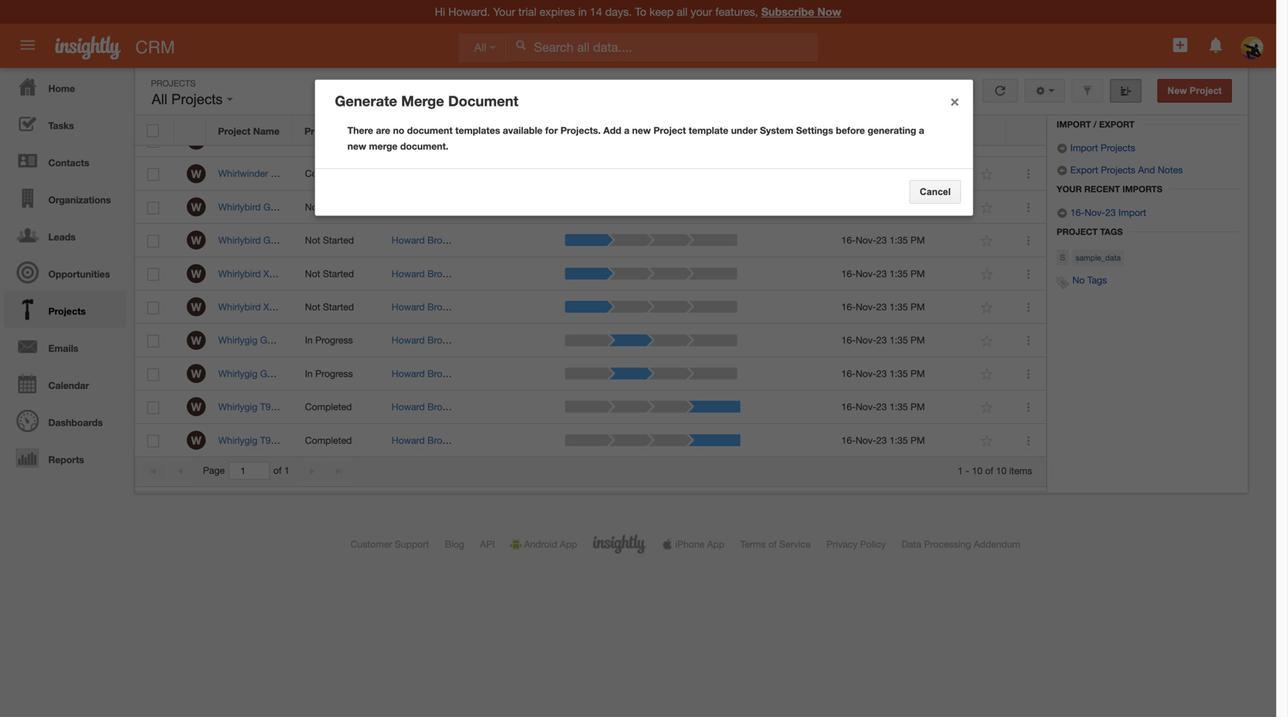 Task type: locate. For each thing, give the bounding box(es) containing it.
whirlybird g950 - sirius corp. - tina martin link
[[218, 235, 409, 246]]

0 vertical spatial import
[[1057, 119, 1091, 130]]

1 vertical spatial all
[[152, 91, 167, 107]]

1 started from the top
[[323, 201, 354, 212]]

g250 down whirlygig g250 - jakubowski llc - barbara lane
[[260, 368, 283, 379]]

x250
[[263, 268, 285, 279], [263, 301, 285, 312]]

samantha
[[400, 401, 443, 412]]

not started cell for systems
[[293, 257, 379, 291]]

1 vertical spatial import
[[1070, 142, 1098, 153]]

1 left items
[[958, 465, 963, 476]]

follow image for whirlwinder x520 - oceanic airlines - cynthia allen
[[980, 134, 995, 149]]

7 howard from the top
[[392, 368, 425, 379]]

2 vertical spatial corp.
[[367, 401, 391, 412]]

howard for allen
[[392, 135, 425, 146]]

23 for samantha
[[876, 401, 887, 412]]

not started cell
[[293, 191, 379, 224], [293, 224, 379, 257], [293, 257, 379, 291], [293, 291, 379, 324]]

1 vertical spatial industries
[[339, 301, 380, 312]]

6 1:35 from the top
[[890, 301, 908, 312]]

Search this list... text field
[[797, 79, 975, 103]]

in for jakubowski
[[305, 335, 313, 346]]

in up nakatomi
[[305, 368, 313, 379]]

miyazaki
[[417, 435, 454, 446]]

in progress cell up "whirlygig t920 - nakatomi trading corp. - samantha wright"
[[293, 357, 379, 391]]

imports
[[1123, 184, 1163, 194]]

5 howard brown from the top
[[392, 301, 455, 312]]

progress
[[315, 335, 353, 346], [315, 368, 353, 379]]

2 vertical spatial import
[[1118, 207, 1146, 218]]

0 vertical spatial in progress
[[305, 335, 353, 346]]

iphone
[[675, 539, 705, 550]]

1 horizontal spatial export
[[1099, 119, 1135, 130]]

0 horizontal spatial new
[[347, 140, 366, 152]]

in progress down whirlygig g250 - jakubowski llc - barbara lane link
[[305, 368, 353, 379]]

1 vertical spatial g250
[[260, 368, 283, 379]]

0 vertical spatial t920
[[260, 401, 281, 412]]

howard for smith
[[392, 301, 425, 312]]

progress for oceanic
[[315, 368, 353, 379]]

industries for wayne
[[335, 435, 377, 446]]

4 whirlygig from the top
[[218, 435, 257, 446]]

organizations link
[[4, 179, 126, 216]]

follow image for mills
[[980, 167, 995, 182]]

5 16-nov-23 1:35 pm cell from the top
[[829, 257, 967, 291]]

1 vertical spatial x250
[[263, 301, 285, 312]]

16- for mills
[[841, 168, 856, 179]]

column header
[[175, 116, 206, 146], [1006, 116, 1046, 146]]

1 follow image from the top
[[980, 167, 995, 182]]

1:35
[[890, 135, 908, 146], [890, 168, 908, 179], [890, 201, 908, 212], [890, 235, 908, 246], [890, 268, 908, 279], [890, 301, 908, 312], [890, 335, 908, 346], [890, 368, 908, 379], [890, 401, 908, 412], [890, 435, 908, 446]]

g950 for sirius
[[263, 235, 286, 246]]

nov- for smith
[[856, 301, 876, 312]]

7 w link from the top
[[187, 331, 206, 350]]

w link for whirlybird x250 - warbucks industries - carlos smith
[[187, 297, 206, 316]]

9 w link from the top
[[187, 397, 206, 416]]

progress down whirlybird x250 - warbucks industries - carlos smith link
[[315, 335, 353, 346]]

0 vertical spatial x520
[[271, 135, 292, 146]]

privacy policy link
[[826, 539, 886, 550]]

show sidebar image
[[1120, 85, 1131, 96]]

cell
[[466, 124, 553, 157], [553, 124, 829, 157], [466, 157, 553, 191], [379, 191, 466, 224], [466, 191, 553, 224], [553, 191, 829, 224], [466, 224, 553, 257], [466, 257, 553, 291], [466, 291, 553, 324], [466, 324, 553, 357], [466, 357, 553, 391], [466, 391, 553, 424], [466, 424, 553, 457]]

9 howard brown link from the top
[[392, 435, 455, 446]]

in for oceanic
[[305, 368, 313, 379]]

2 completed from the top
[[305, 168, 352, 179]]

g950 left the globex
[[263, 201, 286, 212]]

terms
[[740, 539, 766, 550]]

4 brown from the top
[[427, 268, 455, 279]]

8 howard brown from the top
[[392, 401, 455, 412]]

16-nov-23 1:35 pm cell for allen
[[829, 124, 967, 157]]

industries
[[346, 168, 388, 179], [339, 301, 380, 312], [335, 435, 377, 446]]

whirlygig for whirlygig t920 - warbucks industries - wayne miyazaki
[[218, 435, 257, 446]]

projects link
[[4, 291, 126, 328]]

1 vertical spatial x520
[[271, 168, 292, 179]]

1 not started from the top
[[305, 201, 354, 212]]

9 w from the top
[[191, 401, 201, 414]]

all up document
[[474, 41, 487, 54]]

- up whirlybird g950 - globex - albert lee
[[295, 168, 299, 179]]

warbucks for t920
[[290, 435, 333, 446]]

4 follow image from the top
[[980, 333, 995, 348]]

0 vertical spatial oceanic
[[301, 135, 336, 146]]

1 vertical spatial corp.
[[382, 268, 405, 279]]

5 howard brown link from the top
[[392, 301, 455, 312]]

0 vertical spatial new
[[632, 125, 651, 136]]

6 pm from the top
[[911, 301, 925, 312]]

opportunities
[[48, 269, 110, 280]]

2 vertical spatial industries
[[335, 435, 377, 446]]

8 brown from the top
[[427, 401, 455, 412]]

in up 'whirlygig g250 - oceanic airlines - mark sakda'
[[305, 335, 313, 346]]

w link for whirlybird g950 - globex - albert lee
[[187, 197, 206, 216]]

warbucks for x520
[[301, 168, 344, 179]]

in progress cell for airlines
[[293, 357, 379, 391]]

projects up export projects and notes link
[[1101, 142, 1135, 153]]

g250 left jakubowski
[[260, 335, 283, 346]]

of left items
[[985, 465, 993, 476]]

3 pm from the top
[[911, 201, 925, 212]]

x250 left the cyberdyne
[[263, 268, 285, 279]]

1 horizontal spatial a
[[919, 125, 924, 136]]

23 for miyazaki
[[876, 435, 887, 446]]

16- for nicole
[[841, 268, 856, 279]]

in progress down whirlybird x250 - warbucks industries - carlos smith
[[305, 335, 353, 346]]

import left the /
[[1057, 119, 1091, 130]]

carlos
[[389, 301, 417, 312]]

new right chart
[[632, 125, 651, 136]]

whirlybird x250 - cyberdyne systems corp. - nicole gomez link
[[218, 268, 482, 279]]

import projects
[[1068, 142, 1135, 153]]

1 vertical spatial t920
[[260, 435, 281, 446]]

1:35 for miyazaki
[[890, 435, 908, 446]]

not started for warbucks
[[305, 301, 354, 312]]

started left tina
[[323, 235, 354, 246]]

whirlybird x250 - cyberdyne systems corp. - nicole gomez
[[218, 268, 474, 279]]

1 down the whirlygig t920 - warbucks industries - wayne miyazaki at the bottom left of the page
[[284, 465, 290, 476]]

column header down refresh list icon
[[1006, 116, 1046, 146]]

recycle bin
[[1072, 101, 1131, 111]]

howard brown for nicole
[[392, 268, 455, 279]]

0 horizontal spatial a
[[624, 125, 630, 136]]

corp.
[[322, 235, 345, 246], [382, 268, 405, 279], [367, 401, 391, 412]]

industries down merge
[[346, 168, 388, 179]]

project inside there are no document templates available for projects. add a new project template under system settings before generating a new merge document. cancel
[[654, 125, 686, 136]]

1 16-nov-23 1:35 pm cell from the top
[[829, 124, 967, 157]]

howard brown for lane
[[392, 335, 455, 346]]

subscribe
[[761, 5, 814, 18]]

6 howard brown from the top
[[392, 335, 455, 346]]

16-nov-23 1:35 pm
[[841, 135, 925, 146], [841, 168, 925, 179], [841, 201, 925, 212], [841, 235, 925, 246], [841, 268, 925, 279], [841, 301, 925, 312], [841, 335, 925, 346], [841, 368, 925, 379], [841, 401, 925, 412], [841, 435, 925, 446]]

w link for whirlygig g250 - oceanic airlines - mark sakda
[[187, 364, 206, 383]]

cell for whirlygig g250 - jakubowski llc - barbara lane
[[466, 324, 553, 357]]

1 in progress cell from the top
[[293, 324, 379, 357]]

4 w link from the top
[[187, 231, 206, 250]]

home link
[[4, 68, 126, 105]]

2 in progress cell from the top
[[293, 357, 379, 391]]

1 in from the top
[[305, 335, 313, 346]]

trading
[[333, 401, 365, 412]]

2 1:35 from the top
[[890, 168, 908, 179]]

brown for nicole
[[427, 268, 455, 279]]

whirlygig t920 - nakatomi trading corp. - samantha wright link
[[218, 401, 481, 412]]

project left "template"
[[654, 125, 686, 136]]

0 horizontal spatial 10
[[972, 465, 983, 476]]

nov- for lane
[[856, 335, 876, 346]]

row containing project name
[[135, 116, 1046, 146]]

not
[[305, 201, 320, 212], [305, 235, 320, 246], [305, 268, 320, 279], [305, 301, 320, 312]]

16- for allen
[[841, 135, 856, 146]]

all
[[474, 41, 487, 54], [152, 91, 167, 107]]

progress down whirlygig g250 - jakubowski llc - barbara lane link
[[315, 368, 353, 379]]

2 completed cell from the top
[[293, 157, 379, 191]]

w for whirlybird x250 - cyberdyne systems corp. - nicole gomez
[[191, 267, 201, 280]]

3 whirlygig from the top
[[218, 401, 257, 412]]

not down the cyberdyne
[[305, 301, 320, 312]]

project up s
[[1057, 227, 1098, 237]]

pm for mills
[[911, 168, 925, 179]]

1 vertical spatial g950
[[263, 235, 286, 246]]

3 w from the top
[[191, 201, 201, 214]]

2 w from the top
[[191, 167, 201, 180]]

whirlybird for whirlybird x250 - warbucks industries - carlos smith
[[218, 301, 261, 312]]

1 vertical spatial warbucks
[[294, 301, 336, 312]]

4 w from the top
[[191, 234, 201, 247]]

not down the globex
[[305, 235, 320, 246]]

1 vertical spatial in
[[305, 368, 313, 379]]

oceanic up whirlwinder x520 - warbucks industries - roger mills
[[301, 135, 336, 146]]

2 w link from the top
[[187, 164, 206, 183]]

not up whirlybird g950 - sirius corp. - tina martin link
[[305, 201, 320, 212]]

5 16-nov-23 1:35 pm from the top
[[841, 268, 925, 279]]

0 horizontal spatial column header
[[175, 116, 206, 146]]

0 vertical spatial g950
[[263, 201, 286, 212]]

import down the /
[[1070, 142, 1098, 153]]

×
[[950, 91, 960, 110]]

9 howard brown from the top
[[392, 435, 455, 446]]

recycle
[[1072, 101, 1114, 111]]

1:35 for allen
[[890, 135, 908, 146]]

globex
[[295, 201, 326, 212]]

w link
[[187, 131, 206, 150], [187, 164, 206, 183], [187, 197, 206, 216], [187, 231, 206, 250], [187, 264, 206, 283], [187, 297, 206, 316], [187, 331, 206, 350], [187, 364, 206, 383], [187, 397, 206, 416], [187, 431, 206, 450]]

1 whirlwinder from the top
[[218, 135, 268, 146]]

1:35 for mills
[[890, 168, 908, 179]]

industries down whirlygig t920 - nakatomi trading corp. - samantha wright link
[[335, 435, 377, 446]]

follow image
[[980, 134, 995, 149], [980, 267, 995, 282], [980, 300, 995, 315], [980, 333, 995, 348], [980, 367, 995, 382]]

contacts
[[48, 157, 89, 168]]

0 vertical spatial whirlwinder
[[218, 135, 268, 146]]

1 completed from the top
[[305, 135, 352, 146]]

w link for whirlwinder x520 - oceanic airlines - cynthia allen
[[187, 131, 206, 150]]

9 16-nov-23 1:35 pm cell from the top
[[829, 391, 967, 424]]

row group
[[135, 124, 1046, 457]]

and
[[1138, 164, 1155, 175]]

- left wayne
[[379, 435, 383, 446]]

dashboards link
[[4, 402, 126, 439]]

1 a from the left
[[624, 125, 630, 136]]

5 howard from the top
[[392, 301, 425, 312]]

wright
[[446, 401, 473, 412]]

document
[[448, 92, 518, 109]]

completed cell for wayne
[[293, 424, 379, 457]]

8 16-nov-23 1:35 pm cell from the top
[[829, 357, 967, 391]]

1 vertical spatial progress
[[315, 368, 353, 379]]

warbucks down whirlwinder x520 - oceanic airlines - cynthia allen
[[301, 168, 344, 179]]

2 vertical spatial warbucks
[[290, 435, 333, 446]]

16-nov-23 1:35 pm for sakda
[[841, 368, 925, 379]]

1 1:35 from the top
[[890, 135, 908, 146]]

6 w from the top
[[191, 301, 201, 314]]

1 horizontal spatial of
[[768, 539, 777, 550]]

- left items
[[966, 465, 969, 476]]

9 howard from the top
[[392, 435, 425, 446]]

leads link
[[4, 216, 126, 254]]

howard brown for sakda
[[392, 368, 455, 379]]

in progress cell down whirlybird x250 - warbucks industries - carlos smith link
[[293, 324, 379, 357]]

app right android at bottom left
[[560, 539, 577, 550]]

0 vertical spatial in
[[305, 335, 313, 346]]

created
[[875, 125, 911, 137]]

not for cyberdyne
[[305, 268, 320, 279]]

calendar
[[48, 380, 89, 391]]

0 vertical spatial x250
[[263, 268, 285, 279]]

7 1:35 from the top
[[890, 335, 908, 346]]

2 not started cell from the top
[[293, 224, 379, 257]]

not started cell for corp.
[[293, 224, 379, 257]]

0 horizontal spatial of
[[273, 465, 282, 476]]

industries down the systems
[[339, 301, 380, 312]]

x520 for oceanic
[[271, 135, 292, 146]]

under
[[731, 125, 757, 136]]

x520 left "project status" on the left of page
[[271, 135, 292, 146]]

not started left tina
[[305, 235, 354, 246]]

10
[[972, 465, 983, 476], [996, 465, 1007, 476]]

project left name
[[218, 125, 250, 137]]

corp. right sirius
[[322, 235, 345, 246]]

0 horizontal spatial app
[[560, 539, 577, 550]]

None checkbox
[[147, 135, 159, 148], [147, 235, 159, 248], [147, 368, 159, 381], [147, 135, 159, 148], [147, 235, 159, 248], [147, 368, 159, 381]]

corp. right trading
[[367, 401, 391, 412]]

terms of service
[[740, 539, 811, 550]]

3 howard brown link from the top
[[392, 235, 455, 246]]

howard brown link for lane
[[392, 335, 455, 346]]

warbucks down nakatomi
[[290, 435, 333, 446]]

started down the whirlybird x250 - cyberdyne systems corp. - nicole gomez
[[323, 301, 354, 312]]

0 vertical spatial warbucks
[[301, 168, 344, 179]]

not started for globex
[[305, 201, 354, 212]]

23
[[876, 135, 887, 146], [876, 168, 887, 179], [876, 201, 887, 212], [1105, 207, 1116, 218], [876, 235, 887, 246], [876, 268, 887, 279], [876, 301, 887, 312], [876, 335, 887, 346], [876, 368, 887, 379], [876, 401, 887, 412], [876, 435, 887, 446]]

corp. right the systems
[[382, 268, 405, 279]]

2 whirlwinder from the top
[[218, 168, 268, 179]]

- left nakatomi
[[284, 401, 288, 412]]

t920 up of 1
[[260, 435, 281, 446]]

not started
[[305, 201, 354, 212], [305, 235, 354, 246], [305, 268, 354, 279], [305, 301, 354, 312]]

completed
[[305, 135, 352, 146], [305, 168, 352, 179], [305, 401, 352, 412], [305, 435, 352, 446]]

follow image for whirlygig g250 - oceanic airlines - mark sakda
[[980, 367, 995, 382]]

recycle bin link
[[1057, 100, 1139, 113]]

1 vertical spatial in progress
[[305, 368, 353, 379]]

all inside all link
[[474, 41, 487, 54]]

- down whirlygig g250 - jakubowski llc - barbara lane
[[286, 368, 289, 379]]

1 vertical spatial whirlwinder
[[218, 168, 268, 179]]

6 howard brown link from the top
[[392, 335, 455, 346]]

2 1 from the left
[[958, 465, 963, 476]]

of right page
[[273, 465, 282, 476]]

0 vertical spatial all
[[474, 41, 487, 54]]

import for import / export
[[1057, 119, 1091, 130]]

1 not from the top
[[305, 201, 320, 212]]

started left lee
[[323, 201, 354, 212]]

status
[[340, 125, 369, 137]]

7 pm from the top
[[911, 335, 925, 346]]

all down crm
[[152, 91, 167, 107]]

lee
[[362, 201, 378, 212]]

3 16-nov-23 1:35 pm from the top
[[841, 201, 925, 212]]

1 horizontal spatial 10
[[996, 465, 1007, 476]]

7 howard brown from the top
[[392, 368, 455, 379]]

export down bin
[[1099, 119, 1135, 130]]

emails link
[[4, 328, 126, 365]]

- up whirlygig g250 - jakubowski llc - barbara lane
[[288, 301, 291, 312]]

x250 up whirlygig g250 - jakubowski llc - barbara lane
[[263, 301, 285, 312]]

0 horizontal spatial 1
[[284, 465, 290, 476]]

project left status
[[304, 125, 337, 137]]

0 vertical spatial industries
[[346, 168, 388, 179]]

oceanic
[[301, 135, 336, 146], [292, 368, 327, 379]]

w for whirlybird g950 - globex - albert lee
[[191, 201, 201, 214]]

navigation
[[0, 68, 126, 476]]

g950 left sirius
[[263, 235, 286, 246]]

4 completed cell from the top
[[293, 424, 379, 457]]

1 vertical spatial oceanic
[[292, 368, 327, 379]]

column header down all projects button
[[175, 116, 206, 146]]

app
[[560, 539, 577, 550], [707, 539, 725, 550]]

g950
[[263, 201, 286, 212], [263, 235, 286, 246]]

1 horizontal spatial all
[[474, 41, 487, 54]]

user
[[391, 125, 412, 137]]

x520 up whirlybird g950 - globex - albert lee
[[271, 168, 292, 179]]

0 vertical spatial export
[[1099, 119, 1135, 130]]

16-nov-23 1:35 pm for samantha
[[841, 401, 925, 412]]

0 vertical spatial progress
[[315, 335, 353, 346]]

completed down "whirlygig g250 - oceanic airlines - mark sakda" link
[[305, 401, 352, 412]]

6 16-nov-23 1:35 pm from the top
[[841, 301, 925, 312]]

subscribe now link
[[761, 5, 841, 18]]

not started cell down whirlwinder x520 - warbucks industries - roger mills link
[[293, 191, 379, 224]]

completed down whirlwinder x520 - oceanic airlines - cynthia allen link
[[305, 168, 352, 179]]

follow image
[[980, 167, 995, 182], [980, 200, 995, 215], [980, 234, 995, 249], [980, 400, 995, 415], [980, 433, 995, 448]]

howard brown link
[[392, 135, 455, 146], [392, 168, 455, 179], [392, 235, 455, 246], [392, 268, 455, 279], [392, 301, 455, 312], [392, 335, 455, 346], [392, 368, 455, 379], [392, 401, 455, 412], [392, 435, 455, 446]]

follow image for whirlygig g250 - jakubowski llc - barbara lane
[[980, 333, 995, 348]]

nakatomi
[[290, 401, 331, 412]]

a right add
[[624, 125, 630, 136]]

16-nov-23 1:35 pm cell for miyazaki
[[829, 424, 967, 457]]

systems
[[343, 268, 379, 279]]

whirlygig g250 - oceanic airlines - mark sakda link
[[218, 368, 428, 379]]

2 w row from the top
[[135, 157, 1046, 191]]

1 in progress from the top
[[305, 335, 353, 346]]

a
[[624, 125, 630, 136], [919, 125, 924, 136]]

completed for roger
[[305, 168, 352, 179]]

completed cell
[[293, 124, 379, 157], [293, 157, 379, 191], [293, 391, 379, 424], [293, 424, 379, 457]]

leads
[[48, 231, 76, 242]]

brown for miyazaki
[[427, 435, 455, 446]]

export up your
[[1070, 164, 1098, 175]]

16- for sakda
[[841, 368, 856, 379]]

1 horizontal spatial app
[[707, 539, 725, 550]]

howard for mills
[[392, 168, 425, 179]]

w for whirlygig g250 - oceanic airlines - mark sakda
[[191, 367, 201, 380]]

row
[[135, 116, 1046, 146]]

projects up "emails" link
[[48, 306, 86, 317]]

follow image for whirlybird x250 - warbucks industries - carlos smith
[[980, 300, 995, 315]]

10 w link from the top
[[187, 431, 206, 450]]

1 10 from the left
[[972, 465, 983, 476]]

16-nov-23 1:35 pm for smith
[[841, 301, 925, 312]]

warbucks
[[301, 168, 344, 179], [294, 301, 336, 312], [290, 435, 333, 446]]

projects
[[151, 78, 196, 88], [171, 91, 223, 107], [1101, 142, 1135, 153], [1101, 164, 1136, 175], [48, 306, 86, 317]]

4 howard brown link from the top
[[392, 268, 455, 279]]

2 whirlybird from the top
[[218, 235, 261, 246]]

not started cell up whirlygig g250 - jakubowski llc - barbara lane link
[[293, 291, 379, 324]]

in progress cell
[[293, 324, 379, 357], [293, 357, 379, 391]]

android app
[[524, 539, 577, 550]]

customer support
[[351, 539, 429, 550]]

howard
[[392, 135, 425, 146], [392, 168, 425, 179], [392, 235, 425, 246], [392, 268, 425, 279], [392, 301, 425, 312], [392, 335, 425, 346], [392, 368, 425, 379], [392, 401, 425, 412], [392, 435, 425, 446]]

1 vertical spatial airlines
[[330, 368, 360, 379]]

items
[[1009, 465, 1032, 476]]

iphone app link
[[662, 539, 725, 550]]

sample_data link
[[1072, 250, 1124, 266]]

2 x520 from the top
[[271, 168, 292, 179]]

0 horizontal spatial export
[[1070, 164, 1098, 175]]

None checkbox
[[147, 124, 159, 137], [147, 168, 159, 181], [147, 202, 159, 214], [147, 268, 159, 281], [147, 302, 159, 314], [147, 335, 159, 348], [147, 402, 159, 414], [147, 435, 159, 448], [147, 124, 159, 137], [147, 168, 159, 181], [147, 202, 159, 214], [147, 268, 159, 281], [147, 302, 159, 314], [147, 335, 159, 348], [147, 402, 159, 414], [147, 435, 159, 448]]

5 pm from the top
[[911, 268, 925, 279]]

brown for sakda
[[427, 368, 455, 379]]

1 horizontal spatial column header
[[1006, 116, 1046, 146]]

- left cynthia
[[372, 135, 376, 146]]

5 w link from the top
[[187, 264, 206, 283]]

whirlwinder down all projects button
[[218, 135, 268, 146]]

pm for lane
[[911, 335, 925, 346]]

3 follow image from the top
[[980, 300, 995, 315]]

pm for samantha
[[911, 401, 925, 412]]

completed down "whirlygig t920 - nakatomi trading corp. - samantha wright"
[[305, 435, 352, 446]]

6 w link from the top
[[187, 297, 206, 316]]

navigation containing home
[[0, 68, 126, 476]]

not started cell up the whirlybird x250 - cyberdyne systems corp. - nicole gomez
[[293, 224, 379, 257]]

pm for allen
[[911, 135, 925, 146]]

2 whirlygig from the top
[[218, 368, 257, 379]]

2 16-nov-23 1:35 pm from the top
[[841, 168, 925, 179]]

not started cell up whirlybird x250 - warbucks industries - carlos smith link
[[293, 257, 379, 291]]

warbucks down the cyberdyne
[[294, 301, 336, 312]]

- right name
[[295, 135, 299, 146]]

responsible
[[415, 125, 471, 137]]

2 follow image from the top
[[980, 267, 995, 282]]

10 1:35 from the top
[[890, 435, 908, 446]]

10 w from the top
[[191, 434, 201, 447]]

16- for miyazaki
[[841, 435, 856, 446]]

of right terms
[[768, 539, 777, 550]]

4 pm from the top
[[911, 235, 925, 246]]

0 vertical spatial corp.
[[322, 235, 345, 246]]

16-nov-23 1:35 pm cell
[[829, 124, 967, 157], [829, 157, 967, 191], [829, 191, 967, 224], [829, 224, 967, 257], [829, 257, 967, 291], [829, 291, 967, 324], [829, 324, 967, 357], [829, 357, 967, 391], [829, 391, 967, 424], [829, 424, 967, 457]]

completed cell for -
[[293, 391, 379, 424]]

completed up whirlwinder x520 - warbucks industries - roger mills
[[305, 135, 352, 146]]

0 vertical spatial airlines
[[339, 135, 370, 146]]

w row
[[135, 124, 1046, 157], [135, 157, 1046, 191], [135, 191, 1046, 224], [135, 224, 1046, 257], [135, 257, 1046, 291], [135, 291, 1046, 324], [135, 324, 1046, 357], [135, 357, 1046, 391], [135, 391, 1046, 424], [135, 424, 1046, 457]]

terms of service link
[[740, 539, 811, 550]]

howard brown link for samantha
[[392, 401, 455, 412]]

1 horizontal spatial 1
[[958, 465, 963, 476]]

3 completed cell from the top
[[293, 391, 379, 424]]

5 1:35 from the top
[[890, 268, 908, 279]]

pm for nicole
[[911, 268, 925, 279]]

whirlybird g950 - globex - albert lee link
[[218, 201, 386, 212]]

× button
[[942, 84, 967, 116]]

project created
[[840, 125, 911, 137]]

0 vertical spatial g250
[[260, 335, 283, 346]]

w for whirlwinder x520 - warbucks industries - roger mills
[[191, 167, 201, 180]]

document.
[[400, 140, 448, 152]]

1 g950 from the top
[[263, 201, 286, 212]]

airlines for completed
[[339, 135, 370, 146]]

brown for lane
[[427, 335, 455, 346]]

whirlwinder down project name
[[218, 168, 268, 179]]

api link
[[480, 539, 495, 550]]

2 howard from the top
[[392, 168, 425, 179]]

3 started from the top
[[323, 268, 354, 279]]

4 not started from the top
[[305, 301, 354, 312]]

cancel button
[[910, 180, 961, 204]]

app right the iphone at the bottom right
[[707, 539, 725, 550]]

4 follow image from the top
[[980, 400, 995, 415]]

merge
[[401, 92, 444, 109]]

corp. for systems
[[382, 268, 405, 279]]

pm for miyazaki
[[911, 435, 925, 446]]

started
[[323, 201, 354, 212], [323, 235, 354, 246], [323, 268, 354, 279], [323, 301, 354, 312]]

import down imports
[[1118, 207, 1146, 218]]

whirlygig
[[218, 335, 257, 346], [218, 368, 257, 379], [218, 401, 257, 412], [218, 435, 257, 446]]

2 x250 from the top
[[263, 301, 285, 312]]

2 in progress from the top
[[305, 368, 353, 379]]

sirius
[[295, 235, 319, 246]]

1 vertical spatial export
[[1070, 164, 1098, 175]]

3 w link from the top
[[187, 197, 206, 216]]

w
[[191, 134, 201, 147], [191, 167, 201, 180], [191, 201, 201, 214], [191, 234, 201, 247], [191, 267, 201, 280], [191, 301, 201, 314], [191, 334, 201, 347], [191, 367, 201, 380], [191, 401, 201, 414], [191, 434, 201, 447]]

3 brown from the top
[[427, 235, 455, 246]]

6 howard from the top
[[392, 335, 425, 346]]

0 horizontal spatial all
[[152, 91, 167, 107]]

a right created at the right top
[[919, 125, 924, 136]]

1 brown from the top
[[427, 135, 455, 146]]

2 brown from the top
[[427, 168, 455, 179]]

started up whirlybird x250 - warbucks industries - carlos smith link
[[323, 268, 354, 279]]

not started up whirlybird x250 - warbucks industries - carlos smith
[[305, 268, 354, 279]]

10 16-nov-23 1:35 pm from the top
[[841, 435, 925, 446]]

oceanic up nakatomi
[[292, 368, 327, 379]]

7 howard brown link from the top
[[392, 368, 455, 379]]

w link for whirlygig t920 - nakatomi trading corp. - samantha wright
[[187, 397, 206, 416]]

new down status
[[347, 140, 366, 152]]

t920 left nakatomi
[[260, 401, 281, 412]]

- left mark
[[363, 368, 367, 379]]

1 g250 from the top
[[260, 335, 283, 346]]

4 howard brown from the top
[[392, 268, 455, 279]]

w link for whirlygig g250 - jakubowski llc - barbara lane
[[187, 331, 206, 350]]

3 1:35 from the top
[[890, 201, 908, 212]]



Task type: vqa. For each thing, say whether or not it's contained in the screenshot.
no tags link
yes



Task type: describe. For each thing, give the bounding box(es) containing it.
sample_data
[[1076, 253, 1121, 262]]

7 w row from the top
[[135, 324, 1046, 357]]

9 w row from the top
[[135, 391, 1046, 424]]

nov- for sakda
[[856, 368, 876, 379]]

completed for wayne
[[305, 435, 352, 446]]

howard brown for martin
[[392, 235, 455, 246]]

projects inside navigation
[[48, 306, 86, 317]]

howard for miyazaki
[[392, 435, 425, 446]]

23 for smith
[[876, 301, 887, 312]]

industries for carlos
[[339, 301, 380, 312]]

mills
[[425, 168, 444, 179]]

projects up project name
[[171, 91, 223, 107]]

follow image for whirlybird x250 - cyberdyne systems corp. - nicole gomez
[[980, 267, 995, 282]]

- left carlos
[[383, 301, 387, 312]]

before
[[836, 125, 865, 136]]

there
[[347, 125, 373, 136]]

1 horizontal spatial new
[[632, 125, 651, 136]]

whirlybird x250 - warbucks industries - carlos smith link
[[218, 301, 452, 312]]

whirlwinder for whirlwinder x520 - oceanic airlines - cynthia allen
[[218, 135, 268, 146]]

whirlygig g250 - oceanic airlines - mark sakda
[[218, 368, 420, 379]]

1:35 for sakda
[[890, 368, 908, 379]]

nov- for mills
[[856, 168, 876, 179]]

project name
[[218, 125, 280, 137]]

16- for samantha
[[841, 401, 856, 412]]

howard brown for miyazaki
[[392, 435, 455, 446]]

opportunities link
[[4, 254, 126, 291]]

2 10 from the left
[[996, 465, 1007, 476]]

for
[[545, 125, 558, 136]]

home
[[48, 83, 75, 94]]

whirlygig g250 - jakubowski llc - barbara lane link
[[218, 335, 436, 346]]

subscribe now
[[761, 5, 841, 18]]

2 horizontal spatial of
[[985, 465, 993, 476]]

- left nicole
[[408, 268, 412, 279]]

export projects and notes link
[[1057, 164, 1183, 175]]

category
[[513, 125, 554, 137]]

not for warbucks
[[305, 301, 320, 312]]

not started for sirius
[[305, 235, 354, 246]]

howard brown link for sakda
[[392, 368, 455, 379]]

16-nov-23 1:35 pm cell for sakda
[[829, 357, 967, 391]]

not started for cyberdyne
[[305, 268, 354, 279]]

t920 for warbucks
[[260, 435, 281, 446]]

4 w row from the top
[[135, 224, 1046, 257]]

whirlybird g950 - globex - albert lee
[[218, 201, 378, 212]]

blog
[[445, 539, 464, 550]]

2 a from the left
[[919, 125, 924, 136]]

merge
[[369, 140, 398, 152]]

howard brown for smith
[[392, 301, 455, 312]]

reports
[[48, 454, 84, 465]]

1 1 from the left
[[284, 465, 290, 476]]

lane
[[408, 335, 428, 346]]

howard for nicole
[[392, 268, 425, 279]]

system
[[760, 125, 793, 136]]

calendar link
[[4, 365, 126, 402]]

document
[[407, 125, 453, 136]]

w link for whirlygig t920 - warbucks industries - wayne miyazaki
[[187, 431, 206, 450]]

row group containing w
[[135, 124, 1046, 457]]

service
[[779, 539, 811, 550]]

new
[[1168, 85, 1187, 96]]

customer
[[351, 539, 392, 550]]

projects down crm
[[151, 78, 196, 88]]

your
[[1057, 184, 1082, 194]]

10 w row from the top
[[135, 424, 1046, 457]]

s
[[1060, 252, 1065, 263]]

whirlwinder x520 - warbucks industries - roger mills link
[[218, 168, 452, 179]]

generating
[[868, 125, 916, 136]]

howard brown link for nicole
[[392, 268, 455, 279]]

all inside projects all projects
[[152, 91, 167, 107]]

there are no document templates available for projects. add a new project template under system settings before generating a new merge document. cancel
[[347, 125, 951, 197]]

Search all data.... text field
[[506, 33, 818, 62]]

no
[[1072, 274, 1085, 285]]

project tags
[[1057, 227, 1123, 237]]

roger
[[397, 168, 422, 179]]

cell for whirlygig g250 - oceanic airlines - mark sakda
[[466, 357, 553, 391]]

app for iphone app
[[707, 539, 725, 550]]

support
[[395, 539, 429, 550]]

1:35 for nicole
[[890, 268, 908, 279]]

brown for mills
[[427, 168, 455, 179]]

available
[[503, 125, 543, 136]]

- left sirius
[[289, 235, 293, 246]]

1 vertical spatial new
[[347, 140, 366, 152]]

policy
[[860, 539, 886, 550]]

pm for martin
[[911, 235, 925, 246]]

not for globex
[[305, 201, 320, 212]]

2 column header from the left
[[1006, 116, 1046, 146]]

2 follow image from the top
[[980, 200, 995, 215]]

mark
[[369, 368, 391, 379]]

started for industries
[[323, 301, 354, 312]]

1:35 for samantha
[[890, 401, 908, 412]]

howard brown for samantha
[[392, 401, 455, 412]]

w for whirlybird x250 - warbucks industries - carlos smith
[[191, 301, 201, 314]]

of 1
[[273, 465, 290, 476]]

w link for whirlybird x250 - cyberdyne systems corp. - nicole gomez
[[187, 264, 206, 283]]

blog link
[[445, 539, 464, 550]]

16-nov-23 1:35 pm cell for samantha
[[829, 391, 967, 424]]

crm
[[135, 37, 175, 57]]

generate
[[335, 92, 397, 109]]

notifications image
[[1206, 36, 1225, 54]]

- left the cyberdyne
[[288, 268, 291, 279]]

- left samantha
[[394, 401, 397, 412]]

3 16-nov-23 1:35 pm cell from the top
[[829, 191, 967, 224]]

api
[[480, 539, 495, 550]]

project left created at the right top
[[840, 125, 873, 137]]

- left the globex
[[289, 201, 293, 212]]

completed for cynthia
[[305, 135, 352, 146]]

sakda
[[393, 368, 420, 379]]

page
[[203, 465, 225, 476]]

5 w row from the top
[[135, 257, 1046, 291]]

16-nov-23 1:35 pm for miyazaki
[[841, 435, 925, 446]]

started for systems
[[323, 268, 354, 279]]

16-nov-23 1:35 pm for martin
[[841, 235, 925, 246]]

projects up your recent imports
[[1101, 164, 1136, 175]]

howard brown for allen
[[392, 135, 455, 146]]

add
[[603, 125, 621, 136]]

16-nov-23 1:35 pm cell for mills
[[829, 157, 967, 191]]

howard for lane
[[392, 335, 425, 346]]

bin
[[1116, 101, 1131, 111]]

w for whirlygig g250 - jakubowski llc - barbara lane
[[191, 334, 201, 347]]

16-nov-23 import link
[[1057, 207, 1146, 218]]

16-nov-23 import
[[1068, 207, 1146, 218]]

now
[[817, 5, 841, 18]]

16-nov-23 1:35 pm cell for lane
[[829, 324, 967, 357]]

cell for whirlybird x250 - cyberdyne systems corp. - nicole gomez
[[466, 257, 553, 291]]

/
[[1094, 119, 1097, 130]]

w for whirlybird g950 - sirius corp. - tina martin
[[191, 234, 201, 247]]

project status
[[304, 125, 369, 137]]

progress for jakubowski
[[315, 335, 353, 346]]

nov- for martin
[[856, 235, 876, 246]]

oceanic for in progress
[[292, 368, 327, 379]]

project down document
[[477, 125, 510, 137]]

- left albert
[[328, 201, 332, 212]]

pm for sakda
[[911, 368, 925, 379]]

- up of 1
[[284, 435, 288, 446]]

whirlwinder x520 - oceanic airlines - cynthia allen link
[[218, 135, 442, 146]]

app for android app
[[560, 539, 577, 550]]

- right llc
[[365, 335, 369, 346]]

- left jakubowski
[[286, 335, 289, 346]]

generate merge document
[[335, 92, 518, 109]]

in progress for jakubowski
[[305, 335, 353, 346]]

reports link
[[4, 439, 126, 476]]

g250 for oceanic
[[260, 368, 283, 379]]

6 w row from the top
[[135, 291, 1046, 324]]

pipeline
[[564, 125, 600, 137]]

import for import projects
[[1070, 142, 1098, 153]]

whirlygig g250 - jakubowski llc - barbara lane
[[218, 335, 428, 346]]

1 column header from the left
[[175, 116, 206, 146]]

tina
[[354, 235, 372, 246]]

tasks
[[48, 120, 74, 131]]

notes
[[1158, 164, 1183, 175]]

name
[[253, 125, 280, 137]]

whirlybird x250 - warbucks industries - carlos smith
[[218, 301, 444, 312]]

howard for sakda
[[392, 368, 425, 379]]

1 w row from the top
[[135, 124, 1046, 157]]

started for -
[[323, 201, 354, 212]]

smith
[[419, 301, 444, 312]]

howard for samantha
[[392, 401, 425, 412]]

export projects and notes
[[1068, 164, 1183, 175]]

whirlybird g950 - sirius corp. - tina martin
[[218, 235, 402, 246]]

wayne
[[386, 435, 414, 446]]

gomez
[[444, 268, 474, 279]]

pipeline chart
[[564, 125, 628, 137]]

cell for whirlybird x250 - warbucks industries - carlos smith
[[466, 291, 553, 324]]

howard brown link for miyazaki
[[392, 435, 455, 446]]

8 w row from the top
[[135, 357, 1046, 391]]

completed for -
[[305, 401, 352, 412]]

23 for lane
[[876, 335, 887, 346]]

processing
[[924, 539, 971, 550]]

23 for allen
[[876, 135, 887, 146]]

- left tina
[[348, 235, 352, 246]]

16-nov-23 1:35 pm for allen
[[841, 135, 925, 146]]

cell for whirlybird g950 - globex - albert lee
[[466, 191, 553, 224]]

refresh list image
[[993, 85, 1008, 96]]

- left the roger
[[390, 168, 394, 179]]

nov- for samantha
[[856, 401, 876, 412]]

follow image for samantha
[[980, 400, 995, 415]]

emails
[[48, 343, 78, 354]]

t920 for nakatomi
[[260, 401, 281, 412]]

chart
[[602, 125, 628, 137]]

in progress cell for llc
[[293, 324, 379, 357]]

user responsible project category
[[391, 125, 554, 137]]

whirlygig t920 - warbucks industries - wayne miyazaki link
[[218, 435, 462, 446]]

3 w row from the top
[[135, 191, 1046, 224]]

cell for whirlwinder x520 - warbucks industries - roger mills
[[466, 157, 553, 191]]

follow image for martin
[[980, 234, 995, 249]]

settings
[[796, 125, 833, 136]]

16-nov-23 1:35 pm cell for smith
[[829, 291, 967, 324]]

android
[[524, 539, 557, 550]]

started for corp.
[[323, 235, 354, 246]]

16-nov-23 1:35 pm cell for nicole
[[829, 257, 967, 291]]

nicole
[[414, 268, 441, 279]]

16-nov-23 1:35 pm for lane
[[841, 335, 925, 346]]

tags
[[1100, 227, 1123, 237]]

howard for martin
[[392, 235, 425, 246]]

brown for smith
[[427, 301, 455, 312]]

16-nov-23 1:35 pm cell for martin
[[829, 224, 967, 257]]

project right new
[[1190, 85, 1222, 96]]

cyberdyne
[[294, 268, 340, 279]]



